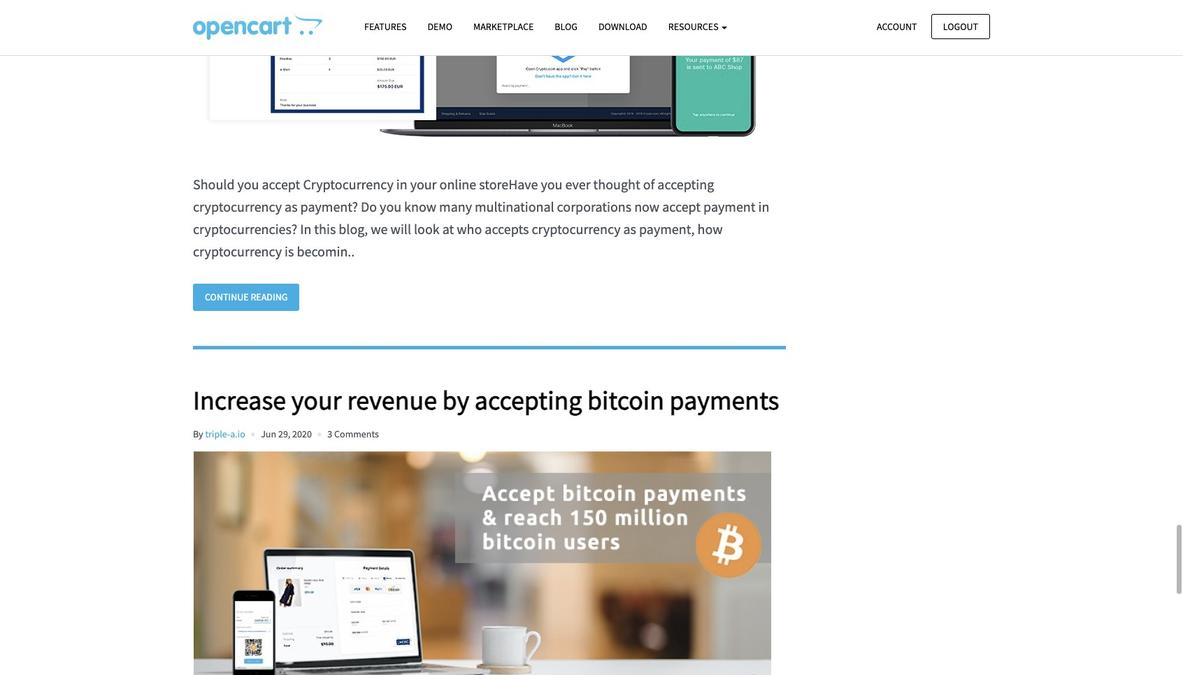 Task type: describe. For each thing, give the bounding box(es) containing it.
do
[[361, 198, 377, 216]]

now
[[634, 198, 660, 216]]

bitcoin
[[588, 384, 664, 417]]

logout
[[943, 20, 978, 33]]

3 comments
[[328, 428, 379, 441]]

features
[[364, 20, 407, 33]]

cryptocurrencies?
[[193, 221, 297, 238]]

will
[[391, 221, 411, 238]]

resources
[[668, 20, 721, 33]]

download
[[599, 20, 647, 33]]

should you accept cryptocurrency in your online storehave you ever thought of accepting cryptocurrency as payment? do you know many multinational corporations now accept payment in cryptocurrencies? in this blog, we will look at who accepts cryptocurrency as payment, how cryptocurrency is becomin..
[[193, 176, 770, 260]]

continue reading
[[205, 291, 288, 304]]

blog link
[[544, 15, 588, 39]]

should
[[193, 176, 235, 193]]

accepting inside should you accept cryptocurrency in your online storehave you ever thought of accepting cryptocurrency as payment? do you know many multinational corporations now accept payment in cryptocurrencies? in this blog, we will look at who accepts cryptocurrency as payment, how cryptocurrency is becomin..
[[658, 176, 714, 193]]

many
[[439, 198, 472, 216]]

0 vertical spatial as
[[285, 198, 298, 216]]

increase your revenue by accepting bitcoin payments link
[[193, 384, 786, 417]]

2 vertical spatial cryptocurrency
[[193, 243, 282, 260]]

jun 29, 2020
[[261, 428, 312, 441]]

increase
[[193, 384, 286, 417]]

blog,
[[339, 221, 368, 238]]

becomin..
[[297, 243, 355, 260]]

storehave
[[479, 176, 538, 193]]

account
[[877, 20, 917, 33]]

comments
[[334, 428, 379, 441]]

0 vertical spatial cryptocurrency
[[193, 198, 282, 216]]

2 horizontal spatial you
[[541, 176, 563, 193]]

29,
[[278, 428, 290, 441]]

jun
[[261, 428, 276, 441]]

payment,
[[639, 221, 695, 238]]

triple-a.io link
[[205, 428, 245, 441]]

continue
[[205, 291, 249, 304]]

payment
[[704, 198, 756, 216]]

demo link
[[417, 15, 463, 39]]

opencart - blog image
[[193, 15, 322, 40]]

1 vertical spatial your
[[291, 384, 342, 417]]

we
[[371, 221, 388, 238]]



Task type: locate. For each thing, give the bounding box(es) containing it.
look
[[414, 221, 440, 238]]

cryptocurrency up the cryptocurrencies?
[[193, 198, 282, 216]]

download link
[[588, 15, 658, 39]]

1 horizontal spatial in
[[759, 198, 770, 216]]

1 horizontal spatial your
[[410, 176, 437, 193]]

of
[[643, 176, 655, 193]]

resources link
[[658, 15, 738, 39]]

triple-
[[205, 428, 230, 441]]

accept up payment,
[[662, 198, 701, 216]]

at
[[443, 221, 454, 238]]

1 vertical spatial cryptocurrency
[[532, 221, 621, 238]]

know
[[404, 198, 436, 216]]

0 vertical spatial accepting
[[658, 176, 714, 193]]

accepts
[[485, 221, 529, 238]]

this
[[314, 221, 336, 238]]

cryptocurrency
[[193, 198, 282, 216], [532, 221, 621, 238], [193, 243, 282, 260]]

0 horizontal spatial as
[[285, 198, 298, 216]]

0 vertical spatial in
[[396, 176, 407, 193]]

1 vertical spatial in
[[759, 198, 770, 216]]

online
[[440, 176, 476, 193]]

revenue
[[347, 384, 437, 417]]

as left payment?
[[285, 198, 298, 216]]

a.io
[[230, 428, 245, 441]]

accepting
[[658, 176, 714, 193], [475, 384, 582, 417]]

1 horizontal spatial as
[[624, 221, 636, 238]]

you left the ever
[[541, 176, 563, 193]]

increase your revenue by accepting bitcoin payments
[[193, 384, 780, 417]]

1 horizontal spatial you
[[380, 198, 402, 216]]

ever
[[565, 176, 591, 193]]

as
[[285, 198, 298, 216], [624, 221, 636, 238]]

how
[[698, 221, 723, 238]]

accept
[[262, 176, 300, 193], [662, 198, 701, 216]]

by
[[193, 428, 203, 441]]

1 horizontal spatial accepting
[[658, 176, 714, 193]]

increase your revenue by accepting bitcoin payments image
[[193, 452, 772, 676]]

corporations
[[557, 198, 632, 216]]

your up know
[[410, 176, 437, 193]]

in
[[396, 176, 407, 193], [759, 198, 770, 216]]

1 horizontal spatial accept
[[662, 198, 701, 216]]

accept up in
[[262, 176, 300, 193]]

account link
[[865, 14, 929, 39]]

logout link
[[931, 14, 990, 39]]

reading
[[251, 291, 288, 304]]

cryptocurrency down corporations
[[532, 221, 621, 238]]

multinational
[[475, 198, 554, 216]]

blog
[[555, 20, 578, 33]]

you
[[237, 176, 259, 193], [541, 176, 563, 193], [380, 198, 402, 216]]

0 horizontal spatial in
[[396, 176, 407, 193]]

2020
[[292, 428, 312, 441]]

your up 3
[[291, 384, 342, 417]]

you right should
[[237, 176, 259, 193]]

marketplace link
[[463, 15, 544, 39]]

0 horizontal spatial accepting
[[475, 384, 582, 417]]

is
[[285, 243, 294, 260]]

continue reading link
[[193, 284, 300, 311]]

by
[[442, 384, 469, 417]]

in right payment
[[759, 198, 770, 216]]

should you accept cryptocurrency in your online store image
[[193, 0, 772, 153]]

features link
[[354, 15, 417, 39]]

0 vertical spatial accept
[[262, 176, 300, 193]]

cryptocurrency down the cryptocurrencies?
[[193, 243, 282, 260]]

payments
[[670, 384, 780, 417]]

thought
[[594, 176, 640, 193]]

0 vertical spatial your
[[410, 176, 437, 193]]

by triple-a.io
[[193, 428, 245, 441]]

you right do
[[380, 198, 402, 216]]

1 vertical spatial accept
[[662, 198, 701, 216]]

in up know
[[396, 176, 407, 193]]

as down 'now'
[[624, 221, 636, 238]]

0 horizontal spatial you
[[237, 176, 259, 193]]

1 vertical spatial as
[[624, 221, 636, 238]]

who
[[457, 221, 482, 238]]

demo
[[428, 20, 452, 33]]

0 horizontal spatial your
[[291, 384, 342, 417]]

marketplace
[[473, 20, 534, 33]]

payment?
[[300, 198, 358, 216]]

cryptocurrency
[[303, 176, 394, 193]]

1 vertical spatial accepting
[[475, 384, 582, 417]]

3
[[328, 428, 332, 441]]

your inside should you accept cryptocurrency in your online storehave you ever thought of accepting cryptocurrency as payment? do you know many multinational corporations now accept payment in cryptocurrencies? in this blog, we will look at who accepts cryptocurrency as payment, how cryptocurrency is becomin..
[[410, 176, 437, 193]]

your
[[410, 176, 437, 193], [291, 384, 342, 417]]

in
[[300, 221, 311, 238]]

0 horizontal spatial accept
[[262, 176, 300, 193]]



Task type: vqa. For each thing, say whether or not it's contained in the screenshot.
29,
yes



